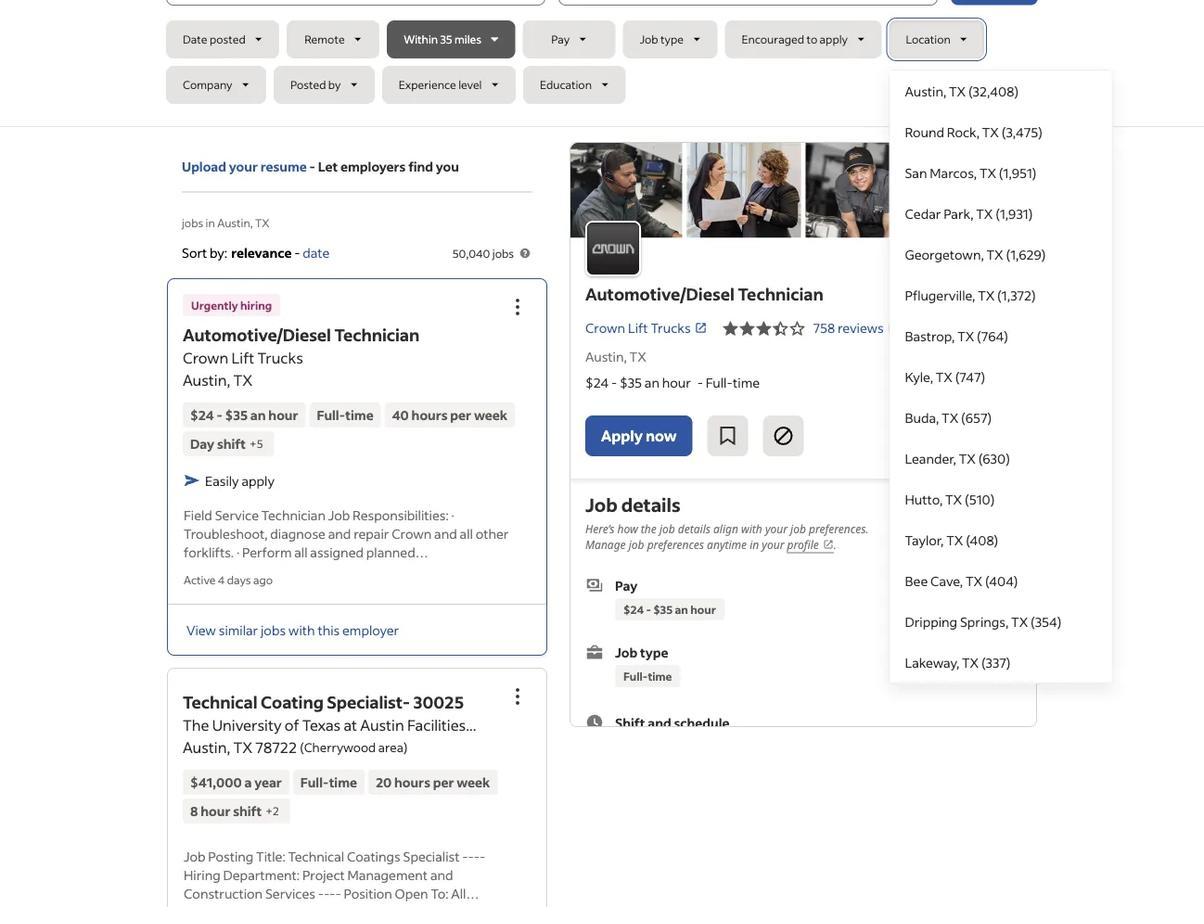 Task type: locate. For each thing, give the bounding box(es) containing it.
tx up relevance
[[255, 215, 270, 230]]

0 horizontal spatial with
[[289, 622, 315, 639]]

lift up austin, tx
[[628, 320, 648, 337]]

1 horizontal spatial $24 - $35 an hour
[[624, 602, 716, 617]]

week for the university of texas at austin facilities...
[[457, 775, 490, 791]]

perform
[[242, 544, 292, 560]]

1 horizontal spatial technical
[[288, 848, 344, 865]]

your right upload
[[229, 158, 258, 175]]

align
[[714, 522, 739, 537]]

1 vertical spatial week
[[457, 775, 490, 791]]

in up by:
[[206, 215, 215, 230]]

0 horizontal spatial all
[[294, 544, 308, 560]]

0 vertical spatial automotive/diesel
[[586, 283, 735, 305]]

austin, inside technical coating specialist- 30025 the university of texas at austin facilities... austin, tx 78722 ( cherrywood area )
[[183, 738, 230, 757]]

tx down university
[[233, 738, 253, 757]]

job right pay dropdown button
[[640, 32, 659, 46]]

per right 40
[[450, 407, 472, 424]]

shift
[[615, 715, 646, 731]]

and up to: at the bottom
[[431, 867, 453, 884]]

1 vertical spatial per
[[433, 775, 454, 791]]

1 vertical spatial all
[[294, 544, 308, 560]]

tx
[[949, 83, 966, 99], [983, 123, 1000, 140], [980, 164, 997, 181], [977, 205, 994, 222], [255, 215, 270, 230], [987, 246, 1004, 263], [978, 287, 995, 303], [958, 328, 975, 344], [630, 348, 647, 365], [936, 368, 953, 385], [233, 371, 253, 390], [942, 409, 959, 426], [959, 450, 976, 467], [946, 491, 963, 508], [947, 532, 964, 549], [966, 573, 983, 589], [1012, 613, 1029, 630], [962, 654, 979, 671], [233, 738, 253, 757]]

job type right pay dropdown button
[[640, 32, 684, 46]]

None search field
[[166, 0, 1113, 684]]

menu containing austin, tx (32,408)
[[890, 70, 1113, 684]]

trucks up "$24 - $35 an hour - full-time"
[[651, 320, 691, 337]]

with
[[742, 522, 763, 537], [289, 622, 315, 639]]

date posted
[[183, 32, 246, 46]]

per down facilities...
[[433, 775, 454, 791]]

$24 down austin, tx
[[586, 374, 609, 391]]

1 horizontal spatial pay
[[615, 577, 638, 594]]

here's
[[586, 522, 615, 537]]

0 vertical spatial an
[[645, 374, 660, 391]]

manage job preferences anytime in your
[[586, 537, 788, 553]]

2 horizontal spatial crown
[[586, 320, 626, 337]]

$35
[[620, 374, 642, 391], [225, 407, 248, 424], [654, 602, 673, 617]]

repair
[[354, 525, 389, 542]]

2 vertical spatial $24
[[624, 602, 644, 617]]

0 horizontal spatial automotive/diesel
[[183, 324, 331, 346]]

details up manage job preferences anytime in your
[[678, 522, 711, 537]]

pay down manage
[[615, 577, 638, 594]]

apply right to
[[820, 32, 848, 46]]

week down facilities...
[[457, 775, 490, 791]]

50,040 jobs
[[453, 246, 514, 260]]

jobs
[[182, 215, 203, 230], [493, 246, 514, 260], [261, 622, 286, 639]]

tx down crown lift trucks
[[630, 348, 647, 365]]

0 vertical spatial apply
[[820, 32, 848, 46]]

technician inside field service technician job responsibilities: · troubleshoot, diagnose and repair crown and all other forklifts. · perform all assigned planned…
[[262, 507, 326, 523]]

1 vertical spatial your
[[766, 522, 788, 537]]

view similar jobs with this employer
[[187, 622, 399, 639]]

0 vertical spatial week
[[474, 407, 508, 424]]

kyle,
[[905, 368, 934, 385]]

0 horizontal spatial lift
[[232, 348, 255, 367]]

in right anytime
[[750, 537, 759, 553]]

full-time left 40
[[317, 407, 374, 424]]

taylor, tx (408) link
[[890, 520, 1112, 561]]

lakeway, tx (337) link
[[890, 642, 1112, 683]]

technical up project
[[288, 848, 344, 865]]

2 vertical spatial an
[[675, 602, 689, 617]]

0 horizontal spatial technician
[[262, 507, 326, 523]]

automotive/diesel
[[586, 283, 735, 305], [183, 324, 331, 346]]

austin, tx
[[586, 348, 647, 365]]

pflugerville, tx (1,372)
[[905, 287, 1036, 303]]

1 vertical spatial technical
[[288, 848, 344, 865]]

0 horizontal spatial $35
[[225, 407, 248, 424]]

details up the
[[622, 493, 681, 517]]

full-time for the university of texas at austin facilities...
[[301, 775, 357, 791]]

position
[[344, 885, 392, 902]]

an down austin, tx
[[645, 374, 660, 391]]

sort
[[182, 244, 207, 261]]

all left 'other'
[[460, 525, 473, 542]]

experience level button
[[382, 66, 516, 104]]

1 horizontal spatial lift
[[628, 320, 648, 337]]

specialist-
[[327, 692, 410, 713]]

tx left (337)
[[962, 654, 979, 671]]

title:
[[256, 848, 286, 865]]

0 vertical spatial all
[[460, 525, 473, 542]]

2 vertical spatial your
[[762, 537, 785, 553]]

schedule
[[674, 715, 730, 731]]

1 vertical spatial automotive/diesel technician
[[183, 324, 420, 346]]

40 hours per week
[[392, 407, 508, 424]]

$24 down manage
[[624, 602, 644, 617]]

0 horizontal spatial in
[[206, 215, 215, 230]]

0 vertical spatial automotive/diesel technician
[[586, 283, 824, 305]]

project
[[302, 867, 345, 884]]

tx left (764)
[[958, 328, 975, 344]]

tx left (1,629)
[[987, 246, 1004, 263]]

1 vertical spatial crown
[[183, 348, 229, 367]]

0 vertical spatial pay
[[552, 32, 570, 46]]

jobs up 'sort'
[[182, 215, 203, 230]]

tx up day shift + 5
[[233, 371, 253, 390]]

sort by: relevance - date
[[182, 244, 330, 261]]

park,
[[944, 205, 974, 222]]

shift left the "5"
[[217, 436, 246, 452]]

hours
[[412, 407, 448, 424], [394, 775, 431, 791]]

hour down the crown lift trucks austin, tx
[[269, 407, 298, 424]]

crown down urgently
[[183, 348, 229, 367]]

crown down responsibilities:
[[392, 525, 432, 542]]

jobs left help icon
[[493, 246, 514, 260]]

rock,
[[947, 123, 980, 140]]

1 vertical spatial lift
[[232, 348, 255, 367]]

0 horizontal spatial automotive/diesel technician
[[183, 324, 420, 346]]

tx right cave,
[[966, 573, 983, 589]]

apply inside popup button
[[820, 32, 848, 46]]

1 vertical spatial trucks
[[257, 348, 303, 367]]

full-time down cherrywood
[[301, 775, 357, 791]]

services
[[265, 885, 315, 902]]

week right 40
[[474, 407, 508, 424]]

education
[[540, 77, 592, 92]]

technical inside job posting title: technical coatings specialist ---- hiring department: project management and construction services ---- position open to: all…
[[288, 848, 344, 865]]

hours for the university of texas at austin facilities...
[[394, 775, 431, 791]]

automotive/diesel technician up crown lift trucks link
[[586, 283, 824, 305]]

1 vertical spatial shift
[[233, 803, 262, 820]]

$24 - $35 an hour up the "5"
[[190, 407, 298, 424]]

2 vertical spatial crown
[[392, 525, 432, 542]]

type inside job type dropdown button
[[661, 32, 684, 46]]

technical
[[183, 692, 258, 713], [288, 848, 344, 865]]

1 horizontal spatial apply
[[820, 32, 848, 46]]

crown inside the crown lift trucks austin, tx
[[183, 348, 229, 367]]

job inside job type dropdown button
[[640, 32, 659, 46]]

0 vertical spatial $35
[[620, 374, 642, 391]]

0 vertical spatial type
[[661, 32, 684, 46]]

0 vertical spatial technical
[[183, 692, 258, 713]]

austin, inside the crown lift trucks austin, tx
[[183, 371, 230, 390]]

the
[[641, 522, 657, 537]]

0 horizontal spatial ·
[[237, 544, 240, 560]]

0 vertical spatial in
[[206, 215, 215, 230]]

trucks down automotive/diesel technician button
[[257, 348, 303, 367]]

0 vertical spatial full-time
[[317, 407, 374, 424]]

trucks
[[651, 320, 691, 337], [257, 348, 303, 367]]

1 vertical spatial full-time
[[624, 669, 672, 683]]

crown up austin, tx
[[586, 320, 626, 337]]

+ down year
[[266, 804, 273, 819]]

job up the preferences
[[660, 522, 675, 537]]

0 vertical spatial +
[[250, 437, 257, 451]]

1 vertical spatial apply
[[242, 472, 275, 489]]

+
[[250, 437, 257, 451], [266, 804, 273, 819]]

tx right rock,
[[983, 123, 1000, 140]]

$35 down the preferences
[[654, 602, 673, 617]]

1 vertical spatial pay
[[615, 577, 638, 594]]

1 horizontal spatial automotive/diesel
[[586, 283, 735, 305]]

$24 up the day
[[190, 407, 214, 424]]

$24 - $35 an hour - full-time
[[586, 374, 760, 391]]

0 horizontal spatial $24 - $35 an hour
[[190, 407, 298, 424]]

georgetown, tx (1,629) link
[[890, 234, 1112, 275]]

$41,000
[[190, 775, 242, 791]]

-
[[310, 158, 315, 175], [294, 244, 300, 261], [612, 374, 617, 391], [698, 374, 703, 391], [217, 407, 222, 424], [646, 602, 651, 617], [462, 848, 468, 865], [468, 848, 474, 865], [474, 848, 480, 865], [480, 848, 486, 865], [318, 885, 324, 902], [324, 885, 330, 902], [330, 885, 335, 902], [335, 885, 341, 902]]

hiring
[[184, 867, 221, 884]]

upload your resume link
[[182, 157, 307, 176]]

company
[[183, 77, 233, 92]]

lift inside the crown lift trucks austin, tx
[[232, 348, 255, 367]]

· right responsibilities:
[[452, 507, 455, 523]]

(1,951)
[[999, 164, 1037, 181]]

shift
[[217, 436, 246, 452], [233, 803, 262, 820]]

technician up 40
[[334, 324, 420, 346]]

job up "profile"
[[791, 522, 806, 537]]

automotive/diesel down hiring
[[183, 324, 331, 346]]

automotive/diesel technician down hiring
[[183, 324, 420, 346]]

0 horizontal spatial jobs
[[182, 215, 203, 230]]

1 horizontal spatial with
[[742, 522, 763, 537]]

0 horizontal spatial crown
[[183, 348, 229, 367]]

1 vertical spatial an
[[250, 407, 266, 424]]

pay up education
[[552, 32, 570, 46]]

job up assigned
[[328, 507, 350, 523]]

2 horizontal spatial $35
[[654, 602, 673, 617]]

full- up shift
[[624, 669, 648, 683]]

0 horizontal spatial apply
[[242, 472, 275, 489]]

job inside field service technician job responsibilities: · troubleshoot, diagnose and repair crown and all other forklifts. · perform all assigned planned…
[[328, 507, 350, 523]]

hour
[[662, 374, 691, 391], [269, 407, 298, 424], [691, 602, 716, 617], [201, 803, 231, 820]]

an down manage job preferences anytime in your
[[675, 602, 689, 617]]

tx left (630)
[[959, 450, 976, 467]]

0 vertical spatial hours
[[412, 407, 448, 424]]

not interested image
[[773, 425, 795, 447]]

0 horizontal spatial trucks
[[257, 348, 303, 367]]

0 vertical spatial trucks
[[651, 320, 691, 337]]

posted
[[210, 32, 246, 46]]

menu
[[890, 70, 1113, 684]]

upload
[[182, 158, 226, 175]]

(657)
[[962, 409, 992, 426]]

job type up shift
[[615, 644, 669, 661]]

bastrop, tx (764)
[[905, 328, 1009, 344]]

job up hiring
[[184, 848, 206, 865]]

posting
[[208, 848, 254, 865]]

(337)
[[982, 654, 1011, 671]]

full-time
[[317, 407, 374, 424], [624, 669, 672, 683], [301, 775, 357, 791]]

hour down manage job preferences anytime in your
[[691, 602, 716, 617]]

2 vertical spatial $35
[[654, 602, 673, 617]]

close job details image
[[1006, 151, 1028, 174]]

full- down the ( in the bottom of the page
[[301, 775, 329, 791]]

1 horizontal spatial automotive/diesel technician
[[586, 283, 824, 305]]

tx right the park,
[[977, 205, 994, 222]]

kyle, tx (747)
[[905, 368, 986, 385]]

(764)
[[977, 328, 1009, 344]]

full-time for crown lift trucks
[[317, 407, 374, 424]]

2 vertical spatial jobs
[[261, 622, 286, 639]]

lift for crown lift trucks austin, tx
[[232, 348, 255, 367]]

full-time up shift
[[624, 669, 672, 683]]

technical up the
[[183, 692, 258, 713]]

1 vertical spatial +
[[266, 804, 273, 819]]

1 horizontal spatial trucks
[[651, 320, 691, 337]]

within 35 miles
[[404, 32, 482, 46]]

technical coating specialist- 30025 button
[[183, 692, 464, 713]]

date link
[[303, 244, 330, 261]]

tx left (408)
[[947, 532, 964, 549]]

preferences
[[648, 537, 704, 553]]

0 vertical spatial $24 - $35 an hour
[[190, 407, 298, 424]]

type
[[661, 32, 684, 46], [640, 644, 669, 661]]

job details
[[586, 493, 681, 517]]

your up "profile"
[[766, 522, 788, 537]]

+ inside day shift + 5
[[250, 437, 257, 451]]

2 horizontal spatial jobs
[[493, 246, 514, 260]]

round rock, tx (3,475)
[[905, 123, 1043, 140]]

profile
[[788, 537, 819, 553]]

lift down urgently hiring at top left
[[232, 348, 255, 367]]

0 vertical spatial $24
[[586, 374, 609, 391]]

help icon image
[[518, 246, 533, 261]]

1 horizontal spatial $24
[[586, 374, 609, 391]]

lift for crown lift trucks
[[628, 320, 648, 337]]

bastrop,
[[905, 328, 955, 344]]

austin, up round
[[905, 83, 947, 99]]

1 horizontal spatial technician
[[334, 324, 420, 346]]

job down how
[[629, 537, 645, 553]]

0 horizontal spatial pay
[[552, 32, 570, 46]]

posted by button
[[274, 66, 375, 104]]

3.4 out of 5 stars. link to 758 company reviews (opens in a new tab) image
[[723, 317, 806, 340]]

1 vertical spatial $24
[[190, 407, 214, 424]]

cherrywood
[[304, 740, 376, 756]]

0 horizontal spatial technical
[[183, 692, 258, 713]]

automotive/diesel up crown lift trucks link
[[586, 283, 735, 305]]

2 horizontal spatial technician
[[738, 283, 824, 305]]

technician up diagnose
[[262, 507, 326, 523]]

1 vertical spatial in
[[750, 537, 759, 553]]

1 vertical spatial ·
[[237, 544, 240, 560]]

per for crown lift trucks
[[450, 407, 472, 424]]

anytime
[[707, 537, 747, 553]]

1 vertical spatial job type
[[615, 644, 669, 661]]

austin, up the day
[[183, 371, 230, 390]]

1 horizontal spatial crown
[[392, 525, 432, 542]]

apply right easily
[[242, 472, 275, 489]]

buda,
[[905, 409, 940, 426]]

employer
[[342, 622, 399, 639]]

planned…
[[366, 544, 429, 560]]

hours right 40
[[412, 407, 448, 424]]

automotive/diesel technician button
[[183, 324, 420, 346]]

job actions menu is collapsed image
[[507, 686, 529, 708]]

crown for crown lift trucks austin, tx
[[183, 348, 229, 367]]

technical inside technical coating specialist- 30025 the university of texas at austin facilities... austin, tx 78722 ( cherrywood area )
[[183, 692, 258, 713]]

tx inside technical coating specialist- 30025 the university of texas at austin facilities... austin, tx 78722 ( cherrywood area )
[[233, 738, 253, 757]]

full- up save this job icon
[[706, 374, 733, 391]]

tx left the (354)
[[1012, 613, 1029, 630]]

1 vertical spatial $24 - $35 an hour
[[624, 602, 716, 617]]

0 horizontal spatial $24
[[190, 407, 214, 424]]

· down troubleshoot, at left bottom
[[237, 544, 240, 560]]

day
[[190, 436, 215, 452]]

tx inside 'link'
[[983, 123, 1000, 140]]

easily apply
[[205, 472, 275, 489]]

1 vertical spatial hours
[[394, 775, 431, 791]]

crown lift trucks logo image
[[571, 143, 1037, 238], [586, 221, 641, 276]]

with right align
[[742, 522, 763, 537]]

trucks inside the crown lift trucks austin, tx
[[257, 348, 303, 367]]

education button
[[523, 66, 626, 104]]

job
[[640, 32, 659, 46], [586, 493, 618, 517], [328, 507, 350, 523], [615, 644, 638, 661], [184, 848, 206, 865]]

miles
[[455, 32, 482, 46]]

save this job image
[[717, 425, 739, 447]]

shift left 2
[[233, 803, 262, 820]]

per for the university of texas at austin facilities...
[[433, 775, 454, 791]]

tx left the (32,408)
[[949, 83, 966, 99]]

0 horizontal spatial job
[[629, 537, 645, 553]]

dripping springs, tx (354) link
[[890, 601, 1112, 642]]

jobs right similar
[[261, 622, 286, 639]]

35
[[440, 32, 453, 46]]

technician up 3.4 out of 5 stars. link to 758 company reviews (opens in a new tab) image
[[738, 283, 824, 305]]

0 vertical spatial job type
[[640, 32, 684, 46]]

0 vertical spatial ·
[[452, 507, 455, 523]]

758 reviews link
[[814, 320, 901, 337]]

posted by
[[290, 77, 341, 92]]

pay inside dropdown button
[[552, 32, 570, 46]]

all down diagnose
[[294, 544, 308, 560]]

georgetown, tx (1,629)
[[905, 246, 1046, 263]]

an up the "5"
[[250, 407, 266, 424]]

austin, down the
[[183, 738, 230, 757]]

2 horizontal spatial job
[[791, 522, 806, 537]]

an
[[645, 374, 660, 391], [250, 407, 266, 424], [675, 602, 689, 617]]

0 horizontal spatial +
[[250, 437, 257, 451]]



Task type: vqa. For each thing, say whether or not it's contained in the screenshot.
On
no



Task type: describe. For each thing, give the bounding box(es) containing it.
1 horizontal spatial job
[[660, 522, 675, 537]]

1 vertical spatial details
[[678, 522, 711, 537]]

to
[[807, 32, 818, 46]]

0 vertical spatial jobs
[[182, 215, 203, 230]]

department:
[[223, 867, 300, 884]]

tx left (1,372)
[[978, 287, 995, 303]]

(3,475)
[[1002, 123, 1043, 140]]

bastrop, tx (764) link
[[890, 316, 1112, 356]]

tx left (510)
[[946, 491, 963, 508]]

job up shift
[[615, 644, 638, 661]]

1 vertical spatial jobs
[[493, 246, 514, 260]]

encouraged to apply
[[742, 32, 848, 46]]

hours for crown lift trucks
[[412, 407, 448, 424]]

experience level
[[399, 77, 482, 92]]

pay button
[[523, 20, 616, 58]]

week for crown lift trucks
[[474, 407, 508, 424]]

easily
[[205, 472, 239, 489]]

lakeway, tx (337)
[[905, 654, 1011, 671]]

bee cave, tx (404) link
[[890, 561, 1112, 601]]

1 horizontal spatial $35
[[620, 374, 642, 391]]

1 vertical spatial technician
[[334, 324, 420, 346]]

university
[[212, 716, 282, 735]]

apply
[[601, 426, 643, 445]]

date
[[183, 32, 207, 46]]

(354)
[[1031, 613, 1062, 630]]

tx inside the crown lift trucks austin, tx
[[233, 371, 253, 390]]

758 reviews
[[814, 320, 884, 337]]

1 vertical spatial type
[[640, 644, 669, 661]]

pflugerville, tx (1,372) link
[[890, 275, 1112, 316]]

job up here's
[[586, 493, 618, 517]]

0 vertical spatial shift
[[217, 436, 246, 452]]

crown inside field service technician job responsibilities: · troubleshoot, diagnose and repair crown and all other forklifts. · perform all assigned planned…
[[392, 525, 432, 542]]

and up assigned
[[328, 525, 351, 542]]

year
[[254, 775, 282, 791]]

and right shift
[[648, 715, 672, 731]]

cave,
[[931, 573, 964, 589]]

buda, tx (657)
[[905, 409, 992, 426]]

20
[[376, 775, 392, 791]]

5
[[257, 437, 263, 451]]

$41,000 a year
[[190, 775, 282, 791]]

austin, down crown lift trucks
[[586, 348, 627, 365]]

crown lift trucks austin, tx
[[183, 348, 303, 390]]

40
[[392, 407, 409, 424]]

you
[[436, 158, 459, 175]]

and left 'other'
[[434, 525, 457, 542]]

urgently
[[191, 298, 238, 312]]

relevance
[[231, 244, 292, 261]]

manage
[[586, 537, 626, 553]]

cedar park, tx (1,931)
[[905, 205, 1033, 222]]

time down cherrywood
[[329, 775, 357, 791]]

+ inside "8 hour shift + 2"
[[266, 804, 273, 819]]

0 horizontal spatial an
[[250, 407, 266, 424]]

1 horizontal spatial in
[[750, 537, 759, 553]]

date
[[303, 244, 330, 261]]

leander,
[[905, 450, 957, 467]]

area
[[379, 740, 404, 756]]

specialist
[[403, 848, 460, 865]]

full- left 40
[[317, 407, 346, 424]]

job inside job posting title: technical coatings specialist ---- hiring department: project management and construction services ---- position open to: all…
[[184, 848, 206, 865]]

trucks for crown lift trucks
[[651, 320, 691, 337]]

coating
[[261, 692, 324, 713]]

view similar jobs with this employer link
[[187, 622, 399, 639]]

springs,
[[961, 613, 1009, 630]]

posted
[[290, 77, 326, 92]]

now
[[646, 426, 677, 445]]

austin
[[360, 716, 404, 735]]

hour up the now at the top of page
[[662, 374, 691, 391]]

tx left (657)
[[942, 409, 959, 426]]

view
[[187, 622, 216, 639]]

the
[[183, 716, 209, 735]]

hutto, tx (510)
[[905, 491, 995, 508]]

)
[[404, 740, 408, 756]]

and inside job posting title: technical coatings specialist ---- hiring department: project management and construction services ---- position open to: all…
[[431, 867, 453, 884]]

marcos,
[[930, 164, 977, 181]]

time up shift and schedule
[[648, 669, 672, 683]]

none search field containing austin, tx (32,408)
[[166, 0, 1113, 684]]

crown for crown lift trucks
[[586, 320, 626, 337]]

service
[[215, 507, 259, 523]]

Where field
[[627, 0, 901, 5]]

1 horizontal spatial ·
[[452, 507, 455, 523]]

this
[[318, 622, 340, 639]]

management
[[348, 867, 428, 884]]

technical coating specialist- 30025 the university of texas at austin facilities... austin, tx 78722 ( cherrywood area )
[[183, 692, 477, 757]]

day shift + 5
[[190, 436, 263, 452]]

758
[[814, 320, 836, 337]]

4
[[218, 573, 225, 587]]

20 hours per week
[[376, 775, 490, 791]]

austin, up by:
[[217, 215, 253, 230]]

company button
[[166, 66, 266, 104]]

level
[[459, 77, 482, 92]]

tx right kyle,
[[936, 368, 953, 385]]

job type inside dropdown button
[[640, 32, 684, 46]]

experience
[[399, 77, 456, 92]]

round
[[905, 123, 945, 140]]

within
[[404, 32, 438, 46]]

trucks for crown lift trucks austin, tx
[[257, 348, 303, 367]]

crown lift trucks
[[586, 320, 691, 337]]

by
[[328, 77, 341, 92]]

to:
[[431, 885, 449, 902]]

job actions menu is collapsed image
[[507, 296, 529, 318]]

0 vertical spatial details
[[622, 493, 681, 517]]

apply now button
[[586, 416, 693, 457]]

time left 40
[[346, 407, 374, 424]]

let
[[318, 158, 338, 175]]

austin, tx (32,408) link
[[890, 71, 1112, 111]]

time down 3.4 out of 5 stars. link to 758 company reviews (opens in a new tab) image
[[733, 374, 760, 391]]

(1,629)
[[1007, 246, 1046, 263]]

responsibilities:
[[353, 507, 449, 523]]

buda, tx (657) link
[[890, 397, 1112, 438]]

menu inside search box
[[890, 70, 1113, 684]]

job posting title: technical coatings specialist ---- hiring department: project management and construction services ---- position open to: all…
[[184, 848, 486, 902]]

(630)
[[979, 450, 1011, 467]]

(
[[300, 740, 304, 756]]

0 vertical spatial with
[[742, 522, 763, 537]]

(408)
[[966, 532, 999, 549]]

tx left the (1,951)
[[980, 164, 997, 181]]

0 vertical spatial technician
[[738, 283, 824, 305]]

location
[[906, 32, 951, 46]]

1 horizontal spatial jobs
[[261, 622, 286, 639]]

cedar park, tx (1,931) link
[[890, 193, 1112, 234]]

.
[[834, 537, 837, 553]]

(1,931)
[[996, 205, 1033, 222]]

upload your resume - let employers find you
[[182, 158, 459, 175]]

tx inside "link"
[[947, 532, 964, 549]]

bee
[[905, 573, 928, 589]]

2 horizontal spatial an
[[675, 602, 689, 617]]

1 vertical spatial with
[[289, 622, 315, 639]]

other
[[476, 525, 509, 542]]

leander, tx (630) link
[[890, 438, 1112, 479]]

2 horizontal spatial $24
[[624, 602, 644, 617]]

hour right 8
[[201, 803, 231, 820]]

(32,408)
[[969, 83, 1019, 99]]

1 horizontal spatial all
[[460, 525, 473, 542]]

0 vertical spatial your
[[229, 158, 258, 175]]

1 vertical spatial $35
[[225, 407, 248, 424]]

date posted button
[[166, 20, 280, 58]]



